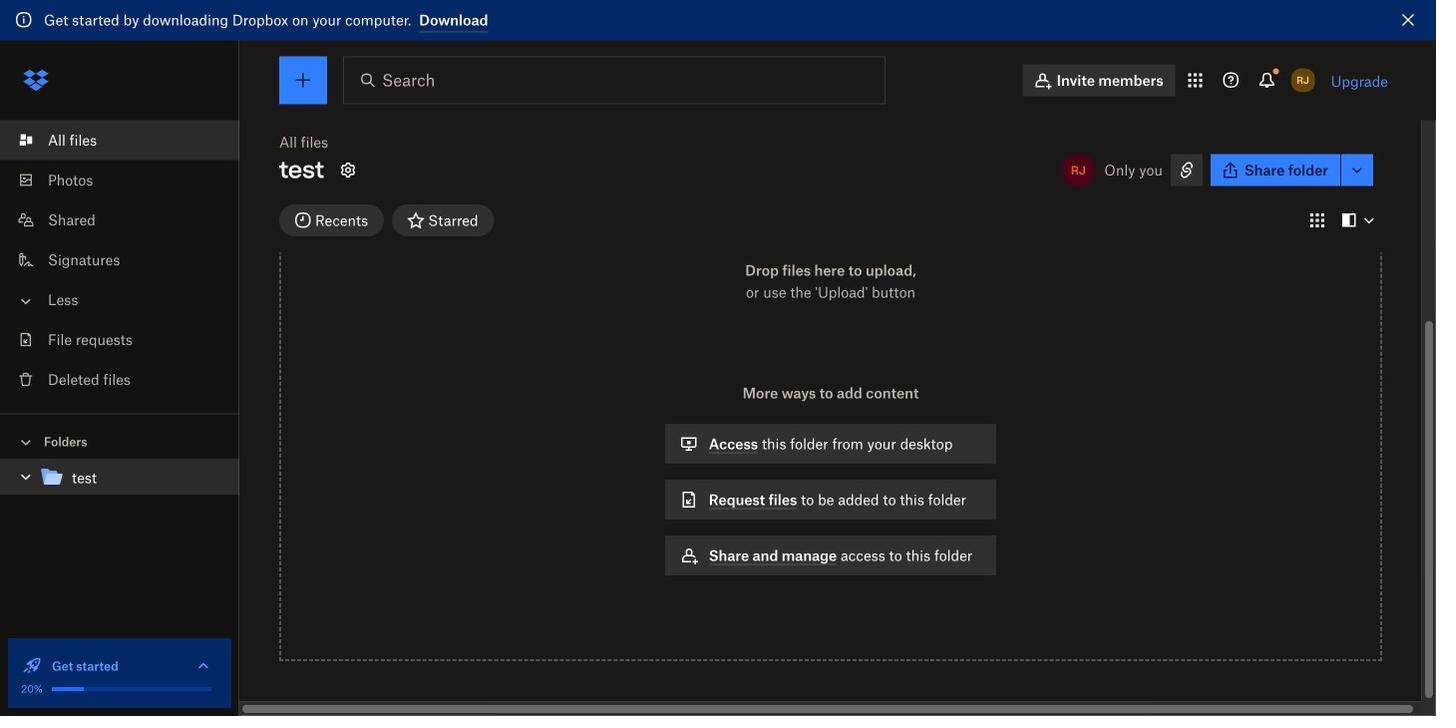 Task type: vqa. For each thing, say whether or not it's contained in the screenshot.
⌘ for ⌘ + Opt + 1
no



Task type: locate. For each thing, give the bounding box(es) containing it.
list item
[[0, 120, 239, 160]]

alert
[[0, 0, 1436, 40]]

less image
[[16, 291, 36, 311]]

list
[[0, 108, 239, 413]]



Task type: describe. For each thing, give the bounding box(es) containing it.
Search in folder "Dropbox" text field
[[382, 68, 844, 92]]

getting started progress progress bar
[[52, 687, 84, 691]]

folder settings image
[[336, 158, 360, 182]]

dropbox image
[[16, 60, 56, 100]]



